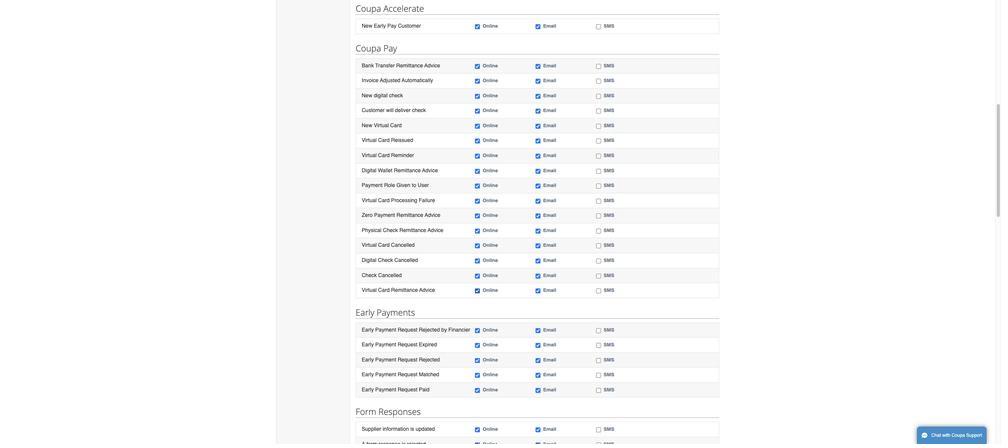 Task type: vqa. For each thing, say whether or not it's contained in the screenshot.
17th Email
yes



Task type: describe. For each thing, give the bounding box(es) containing it.
sms for new early pay customer
[[604, 23, 614, 29]]

cancelled for digital check cancelled
[[395, 257, 418, 263]]

early for early payment request paid
[[362, 387, 374, 393]]

card for processing
[[378, 197, 390, 203]]

digital for digital wallet remittance advice
[[362, 167, 377, 173]]

request for early payment request rejected
[[398, 357, 418, 363]]

early payment request paid
[[362, 387, 430, 393]]

online for customer will deliver check
[[483, 108, 498, 113]]

supplier information is updated
[[362, 426, 435, 432]]

form responses
[[356, 406, 421, 418]]

online for physical check remittance advice
[[483, 228, 498, 233]]

reminder
[[391, 152, 414, 158]]

remittance for card
[[391, 287, 418, 293]]

email for new early pay customer
[[543, 23, 556, 29]]

financier
[[448, 327, 470, 333]]

advice for physical check remittance advice
[[428, 227, 443, 233]]

given
[[397, 182, 410, 188]]

email for early payment request rejected
[[543, 357, 556, 363]]

expired
[[419, 342, 437, 348]]

payment for early payment request expired
[[375, 342, 396, 348]]

sms for digital check cancelled
[[604, 258, 614, 263]]

email for digital wallet remittance advice
[[543, 168, 556, 173]]

payment for early payment request paid
[[375, 387, 396, 393]]

request for early payment request expired
[[398, 342, 418, 348]]

online for early payment request matched
[[483, 372, 498, 378]]

card for reminder
[[378, 152, 390, 158]]

card for reissued
[[378, 137, 390, 143]]

automatically
[[402, 77, 433, 83]]

card for cancelled
[[378, 242, 390, 248]]

virtual card reminder
[[362, 152, 414, 158]]

email for payment role given to user
[[543, 183, 556, 188]]

advice for digital wallet remittance advice
[[422, 167, 438, 173]]

early for early payment request matched
[[362, 372, 374, 378]]

online for invoice adjusted automatically
[[483, 78, 498, 83]]

online for supplier information is updated
[[483, 427, 498, 432]]

early payment request matched
[[362, 372, 439, 378]]

sms for virtual card cancelled
[[604, 243, 614, 248]]

virtual for virtual card reissued
[[362, 137, 377, 143]]

accelerate
[[383, 2, 424, 14]]

adjusted
[[380, 77, 400, 83]]

sms for early payment request rejected by financier
[[604, 327, 614, 333]]

online for check cancelled
[[483, 273, 498, 278]]

request for early payment request rejected by financier
[[398, 327, 418, 333]]

remittance for check
[[400, 227, 426, 233]]

sms for early payment request matched
[[604, 372, 614, 378]]

virtual for virtual card processing failure
[[362, 197, 377, 203]]

check cancelled
[[362, 272, 402, 278]]

1 vertical spatial pay
[[383, 42, 397, 54]]

deliver
[[395, 107, 411, 113]]

digital wallet remittance advice
[[362, 167, 438, 173]]

customer will deliver check
[[362, 107, 426, 113]]

virtual for virtual card remittance advice
[[362, 287, 377, 293]]

coupa for coupa pay
[[356, 42, 381, 54]]

email for early payment request rejected by financier
[[543, 327, 556, 333]]

online for new virtual card
[[483, 123, 498, 128]]

email for invoice adjusted automatically
[[543, 78, 556, 83]]

early for early payment request rejected
[[362, 357, 374, 363]]

coupa pay
[[356, 42, 397, 54]]

with
[[943, 433, 951, 438]]

card for remittance
[[378, 287, 390, 293]]

updated
[[416, 426, 435, 432]]

sms for check cancelled
[[604, 273, 614, 278]]

sms for virtual card remittance advice
[[604, 288, 614, 293]]

online for virtual card reissued
[[483, 138, 498, 143]]

payment for early payment request rejected by financier
[[375, 327, 396, 333]]

bank transfer remittance advice
[[362, 62, 440, 68]]

role
[[384, 182, 395, 188]]

early for early payments
[[356, 306, 375, 318]]

sms for digital wallet remittance advice
[[604, 168, 614, 173]]

online for digital check cancelled
[[483, 258, 498, 263]]

by
[[441, 327, 447, 333]]

sms for invoice adjusted automatically
[[604, 78, 614, 83]]

new digital check
[[362, 92, 403, 98]]

payment left role
[[362, 182, 383, 188]]

virtual for virtual card reminder
[[362, 152, 377, 158]]

request for early payment request matched
[[398, 372, 418, 378]]

rejected for early payment request rejected
[[419, 357, 440, 363]]

early payments
[[356, 306, 415, 318]]

transfer
[[375, 62, 395, 68]]

email for virtual card remittance advice
[[543, 288, 556, 293]]

digital
[[374, 92, 388, 98]]

online for early payment request expired
[[483, 342, 498, 348]]

sms for new virtual card
[[604, 123, 614, 128]]

virtual card reissued
[[362, 137, 413, 143]]

online for bank transfer remittance advice
[[483, 63, 498, 68]]

email for new virtual card
[[543, 123, 556, 128]]

failure
[[419, 197, 435, 203]]

advice for zero payment remittance advice
[[425, 212, 441, 218]]

chat with coupa support
[[932, 433, 982, 438]]

virtual card remittance advice
[[362, 287, 435, 293]]

0 horizontal spatial customer
[[362, 107, 385, 113]]

2 vertical spatial cancelled
[[378, 272, 402, 278]]

supplier
[[362, 426, 381, 432]]

information
[[383, 426, 409, 432]]

email for physical check remittance advice
[[543, 228, 556, 233]]

online for new digital check
[[483, 93, 498, 98]]

remittance for payment
[[397, 212, 423, 218]]

online for early payment request rejected
[[483, 357, 498, 363]]



Task type: locate. For each thing, give the bounding box(es) containing it.
email for customer will deliver check
[[543, 108, 556, 113]]

wallet
[[378, 167, 393, 173]]

22 email from the top
[[543, 387, 556, 393]]

email for bank transfer remittance advice
[[543, 63, 556, 68]]

3 online from the top
[[483, 78, 498, 83]]

4 sms from the top
[[604, 93, 614, 98]]

1 vertical spatial check
[[412, 107, 426, 113]]

2 rejected from the top
[[419, 357, 440, 363]]

email for virtual card processing failure
[[543, 198, 556, 203]]

customer down accelerate
[[398, 23, 421, 29]]

8 sms from the top
[[604, 153, 614, 158]]

paid
[[419, 387, 430, 393]]

to
[[412, 182, 416, 188]]

sms for virtual card reminder
[[604, 153, 614, 158]]

remittance for transfer
[[396, 62, 423, 68]]

coupa up bank
[[356, 42, 381, 54]]

2 new from the top
[[362, 92, 372, 98]]

virtual for virtual card cancelled
[[362, 242, 377, 248]]

1 vertical spatial coupa
[[356, 42, 381, 54]]

advice for virtual card remittance advice
[[419, 287, 435, 293]]

reissued
[[391, 137, 413, 143]]

rejected up matched on the bottom left
[[419, 357, 440, 363]]

1 vertical spatial customer
[[362, 107, 385, 113]]

None checkbox
[[475, 24, 480, 29], [475, 64, 480, 69], [596, 94, 601, 99], [536, 109, 541, 114], [536, 124, 541, 129], [596, 124, 601, 129], [475, 139, 480, 144], [596, 139, 601, 144], [475, 154, 480, 159], [596, 154, 601, 159], [536, 169, 541, 174], [475, 184, 480, 189], [475, 199, 480, 204], [475, 214, 480, 219], [536, 214, 541, 219], [596, 214, 601, 219], [475, 229, 480, 234], [475, 244, 480, 249], [596, 244, 601, 249], [475, 259, 480, 264], [475, 274, 480, 279], [536, 274, 541, 279], [596, 274, 601, 279], [596, 289, 601, 294], [475, 328, 480, 333], [596, 343, 601, 348], [475, 358, 480, 363], [536, 358, 541, 363], [475, 388, 480, 393], [475, 428, 480, 433], [536, 428, 541, 433], [596, 428, 601, 433], [596, 443, 601, 444], [475, 24, 480, 29], [475, 64, 480, 69], [596, 94, 601, 99], [536, 109, 541, 114], [536, 124, 541, 129], [596, 124, 601, 129], [475, 139, 480, 144], [596, 139, 601, 144], [475, 154, 480, 159], [596, 154, 601, 159], [536, 169, 541, 174], [475, 184, 480, 189], [475, 199, 480, 204], [475, 214, 480, 219], [536, 214, 541, 219], [596, 214, 601, 219], [475, 229, 480, 234], [475, 244, 480, 249], [596, 244, 601, 249], [475, 259, 480, 264], [475, 274, 480, 279], [536, 274, 541, 279], [596, 274, 601, 279], [596, 289, 601, 294], [475, 328, 480, 333], [596, 343, 601, 348], [475, 358, 480, 363], [536, 358, 541, 363], [475, 388, 480, 393], [475, 428, 480, 433], [536, 428, 541, 433], [596, 428, 601, 433], [596, 443, 601, 444]]

pay up transfer
[[383, 42, 397, 54]]

20 email from the top
[[543, 357, 556, 363]]

digital up check cancelled at the bottom left
[[362, 257, 377, 263]]

early up form
[[362, 387, 374, 393]]

virtual up virtual card reissued
[[374, 122, 389, 128]]

request down early payment request matched
[[398, 387, 418, 393]]

9 sms from the top
[[604, 168, 614, 173]]

2 email from the top
[[543, 63, 556, 68]]

cancelled
[[391, 242, 415, 248], [395, 257, 418, 263], [378, 272, 402, 278]]

3 request from the top
[[398, 357, 418, 363]]

email for zero payment remittance advice
[[543, 213, 556, 218]]

18 sms from the top
[[604, 327, 614, 333]]

online for payment role given to user
[[483, 183, 498, 188]]

email for virtual card cancelled
[[543, 243, 556, 248]]

card down customer will deliver check at the left
[[390, 122, 402, 128]]

16 online from the top
[[483, 273, 498, 278]]

8 online from the top
[[483, 153, 498, 158]]

9 email from the top
[[543, 168, 556, 173]]

rejected for early payment request rejected by financier
[[419, 327, 440, 333]]

1 email from the top
[[543, 23, 556, 29]]

request up early payment request matched
[[398, 357, 418, 363]]

email for check cancelled
[[543, 273, 556, 278]]

rejected left by
[[419, 327, 440, 333]]

13 sms from the top
[[604, 228, 614, 233]]

new early pay customer
[[362, 23, 421, 29]]

1 request from the top
[[398, 327, 418, 333]]

2 sms from the top
[[604, 63, 614, 68]]

22 online from the top
[[483, 387, 498, 393]]

0 vertical spatial digital
[[362, 167, 377, 173]]

12 sms from the top
[[604, 213, 614, 218]]

1 rejected from the top
[[419, 327, 440, 333]]

sms for early payment request paid
[[604, 387, 614, 393]]

6 online from the top
[[483, 123, 498, 128]]

1 vertical spatial new
[[362, 92, 372, 98]]

7 email from the top
[[543, 138, 556, 143]]

sms for supplier information is updated
[[604, 427, 614, 432]]

online
[[483, 23, 498, 29], [483, 63, 498, 68], [483, 78, 498, 83], [483, 93, 498, 98], [483, 108, 498, 113], [483, 123, 498, 128], [483, 138, 498, 143], [483, 153, 498, 158], [483, 168, 498, 173], [483, 183, 498, 188], [483, 198, 498, 203], [483, 213, 498, 218], [483, 228, 498, 233], [483, 243, 498, 248], [483, 258, 498, 263], [483, 273, 498, 278], [483, 288, 498, 293], [483, 327, 498, 333], [483, 342, 498, 348], [483, 357, 498, 363], [483, 372, 498, 378], [483, 387, 498, 393], [483, 427, 498, 432]]

11 email from the top
[[543, 198, 556, 203]]

early up the early payment request paid
[[362, 372, 374, 378]]

early left payments
[[356, 306, 375, 318]]

cancelled down physical check remittance advice
[[391, 242, 415, 248]]

payment up the early payment request paid
[[375, 372, 396, 378]]

1 digital from the top
[[362, 167, 377, 173]]

online for early payment request paid
[[483, 387, 498, 393]]

email for virtual card reissued
[[543, 138, 556, 143]]

check up virtual card cancelled
[[383, 227, 398, 233]]

2 vertical spatial check
[[362, 272, 377, 278]]

22 sms from the top
[[604, 387, 614, 393]]

9 online from the top
[[483, 168, 498, 173]]

card
[[390, 122, 402, 128], [378, 137, 390, 143], [378, 152, 390, 158], [378, 197, 390, 203], [378, 242, 390, 248], [378, 287, 390, 293]]

cancelled down virtual card cancelled
[[395, 257, 418, 263]]

digital check cancelled
[[362, 257, 418, 263]]

customer
[[398, 23, 421, 29], [362, 107, 385, 113]]

invoice adjusted automatically
[[362, 77, 433, 83]]

payment up early payment request rejected
[[375, 342, 396, 348]]

6 sms from the top
[[604, 123, 614, 128]]

coupa up new early pay customer
[[356, 2, 381, 14]]

payment down early payments
[[375, 327, 396, 333]]

responses
[[379, 406, 421, 418]]

6 email from the top
[[543, 123, 556, 128]]

early down early payments
[[362, 327, 374, 333]]

support
[[967, 433, 982, 438]]

user
[[418, 182, 429, 188]]

payment for early payment request matched
[[375, 372, 396, 378]]

17 email from the top
[[543, 288, 556, 293]]

virtual down new virtual card at the top
[[362, 137, 377, 143]]

is
[[410, 426, 414, 432]]

new for new virtual card
[[362, 122, 372, 128]]

sms for early payment request expired
[[604, 342, 614, 348]]

payments
[[377, 306, 415, 318]]

email for early payment request matched
[[543, 372, 556, 378]]

chat
[[932, 433, 941, 438]]

21 email from the top
[[543, 372, 556, 378]]

7 sms from the top
[[604, 138, 614, 143]]

sms for virtual card reissued
[[604, 138, 614, 143]]

2 digital from the top
[[362, 257, 377, 263]]

0 vertical spatial coupa
[[356, 2, 381, 14]]

4 request from the top
[[398, 372, 418, 378]]

21 online from the top
[[483, 372, 498, 378]]

coupa
[[356, 2, 381, 14], [356, 42, 381, 54], [952, 433, 965, 438]]

zero payment remittance advice
[[362, 212, 441, 218]]

1 vertical spatial digital
[[362, 257, 377, 263]]

chat with coupa support button
[[917, 427, 987, 444]]

1 vertical spatial check
[[378, 257, 393, 263]]

5 request from the top
[[398, 387, 418, 393]]

email for early payment request expired
[[543, 342, 556, 348]]

remittance down zero payment remittance advice
[[400, 227, 426, 233]]

sms for zero payment remittance advice
[[604, 213, 614, 218]]

digital left "wallet"
[[362, 167, 377, 173]]

4 email from the top
[[543, 93, 556, 98]]

12 email from the top
[[543, 213, 556, 218]]

0 vertical spatial rejected
[[419, 327, 440, 333]]

10 sms from the top
[[604, 183, 614, 188]]

1 new from the top
[[362, 23, 372, 29]]

7 online from the top
[[483, 138, 498, 143]]

12 online from the top
[[483, 213, 498, 218]]

request down early payment request rejected
[[398, 372, 418, 378]]

online for zero payment remittance advice
[[483, 213, 498, 218]]

17 sms from the top
[[604, 288, 614, 293]]

14 online from the top
[[483, 243, 498, 248]]

online for digital wallet remittance advice
[[483, 168, 498, 173]]

5 email from the top
[[543, 108, 556, 113]]

1 online from the top
[[483, 23, 498, 29]]

3 email from the top
[[543, 78, 556, 83]]

card up "wallet"
[[378, 152, 390, 158]]

new for new digital check
[[362, 92, 372, 98]]

early down coupa accelerate
[[374, 23, 386, 29]]

coupa for coupa accelerate
[[356, 2, 381, 14]]

sms for early payment request rejected
[[604, 357, 614, 363]]

new up virtual card reissued
[[362, 122, 372, 128]]

4 online from the top
[[483, 93, 498, 98]]

virtual up zero
[[362, 197, 377, 203]]

remittance down processing
[[397, 212, 423, 218]]

matched
[[419, 372, 439, 378]]

new up coupa pay
[[362, 23, 372, 29]]

card up the digital check cancelled
[[378, 242, 390, 248]]

coupa inside button
[[952, 433, 965, 438]]

digital for digital check cancelled
[[362, 257, 377, 263]]

20 online from the top
[[483, 357, 498, 363]]

advice for bank transfer remittance advice
[[424, 62, 440, 68]]

23 email from the top
[[543, 427, 556, 432]]

email for digital check cancelled
[[543, 258, 556, 263]]

0 vertical spatial check
[[383, 227, 398, 233]]

card down new virtual card at the top
[[378, 137, 390, 143]]

online for new early pay customer
[[483, 23, 498, 29]]

3 new from the top
[[362, 122, 372, 128]]

15 online from the top
[[483, 258, 498, 263]]

new virtual card
[[362, 122, 402, 128]]

payment for early payment request rejected
[[375, 357, 396, 363]]

0 horizontal spatial check
[[389, 92, 403, 98]]

early payment request rejected
[[362, 357, 440, 363]]

coupa accelerate
[[356, 2, 424, 14]]

8 email from the top
[[543, 153, 556, 158]]

remittance up payments
[[391, 287, 418, 293]]

invoice
[[362, 77, 379, 83]]

early for early payment request rejected by financier
[[362, 327, 374, 333]]

online for early payment request rejected by financier
[[483, 327, 498, 333]]

virtual
[[374, 122, 389, 128], [362, 137, 377, 143], [362, 152, 377, 158], [362, 197, 377, 203], [362, 242, 377, 248], [362, 287, 377, 293]]

1 sms from the top
[[604, 23, 614, 29]]

zero
[[362, 212, 373, 218]]

pay down coupa accelerate
[[387, 23, 397, 29]]

1 horizontal spatial check
[[412, 107, 426, 113]]

check for physical
[[383, 227, 398, 233]]

payment for zero payment remittance advice
[[374, 212, 395, 218]]

online for virtual card reminder
[[483, 153, 498, 158]]

early payment request expired
[[362, 342, 437, 348]]

21 sms from the top
[[604, 372, 614, 378]]

payment right zero
[[374, 212, 395, 218]]

remittance up the given
[[394, 167, 421, 173]]

23 sms from the top
[[604, 427, 614, 432]]

early
[[374, 23, 386, 29], [356, 306, 375, 318], [362, 327, 374, 333], [362, 342, 374, 348], [362, 357, 374, 363], [362, 372, 374, 378], [362, 387, 374, 393]]

card down check cancelled at the bottom left
[[378, 287, 390, 293]]

check down the digital check cancelled
[[362, 272, 377, 278]]

5 online from the top
[[483, 108, 498, 113]]

2 vertical spatial coupa
[[952, 433, 965, 438]]

15 email from the top
[[543, 258, 556, 263]]

check down virtual card cancelled
[[378, 257, 393, 263]]

early for early payment request expired
[[362, 342, 374, 348]]

sms for virtual card processing failure
[[604, 198, 614, 203]]

1 vertical spatial cancelled
[[395, 257, 418, 263]]

check for digital
[[378, 257, 393, 263]]

early down early payment request expired
[[362, 357, 374, 363]]

19 email from the top
[[543, 342, 556, 348]]

new for new early pay customer
[[362, 23, 372, 29]]

18 email from the top
[[543, 327, 556, 333]]

bank
[[362, 62, 374, 68]]

virtual down check cancelled at the bottom left
[[362, 287, 377, 293]]

early up early payment request rejected
[[362, 342, 374, 348]]

physical check remittance advice
[[362, 227, 443, 233]]

check
[[383, 227, 398, 233], [378, 257, 393, 263], [362, 272, 377, 278]]

2 request from the top
[[398, 342, 418, 348]]

rejected
[[419, 327, 440, 333], [419, 357, 440, 363]]

2 vertical spatial new
[[362, 122, 372, 128]]

sms
[[604, 23, 614, 29], [604, 63, 614, 68], [604, 78, 614, 83], [604, 93, 614, 98], [604, 108, 614, 113], [604, 123, 614, 128], [604, 138, 614, 143], [604, 153, 614, 158], [604, 168, 614, 173], [604, 183, 614, 188], [604, 198, 614, 203], [604, 213, 614, 218], [604, 228, 614, 233], [604, 243, 614, 248], [604, 258, 614, 263], [604, 273, 614, 278], [604, 288, 614, 293], [604, 327, 614, 333], [604, 342, 614, 348], [604, 357, 614, 363], [604, 372, 614, 378], [604, 387, 614, 393], [604, 427, 614, 432]]

new
[[362, 23, 372, 29], [362, 92, 372, 98], [362, 122, 372, 128]]

0 vertical spatial customer
[[398, 23, 421, 29]]

11 online from the top
[[483, 198, 498, 203]]

cancelled for virtual card cancelled
[[391, 242, 415, 248]]

advice
[[424, 62, 440, 68], [422, 167, 438, 173], [425, 212, 441, 218], [428, 227, 443, 233], [419, 287, 435, 293]]

20 sms from the top
[[604, 357, 614, 363]]

request
[[398, 327, 418, 333], [398, 342, 418, 348], [398, 357, 418, 363], [398, 372, 418, 378], [398, 387, 418, 393]]

remittance
[[396, 62, 423, 68], [394, 167, 421, 173], [397, 212, 423, 218], [400, 227, 426, 233], [391, 287, 418, 293]]

payment down early payment request matched
[[375, 387, 396, 393]]

customer left will on the left
[[362, 107, 385, 113]]

1 horizontal spatial customer
[[398, 23, 421, 29]]

11 sms from the top
[[604, 198, 614, 203]]

13 online from the top
[[483, 228, 498, 233]]

check
[[389, 92, 403, 98], [412, 107, 426, 113]]

virtual card processing failure
[[362, 197, 435, 203]]

18 online from the top
[[483, 327, 498, 333]]

check down invoice adjusted automatically
[[389, 92, 403, 98]]

will
[[386, 107, 394, 113]]

request up early payment request expired
[[398, 327, 418, 333]]

cancelled down the digital check cancelled
[[378, 272, 402, 278]]

remittance up automatically
[[396, 62, 423, 68]]

16 sms from the top
[[604, 273, 614, 278]]

23 online from the top
[[483, 427, 498, 432]]

sms for new digital check
[[604, 93, 614, 98]]

sms for customer will deliver check
[[604, 108, 614, 113]]

pay
[[387, 23, 397, 29], [383, 42, 397, 54]]

16 email from the top
[[543, 273, 556, 278]]

processing
[[391, 197, 417, 203]]

sms for physical check remittance advice
[[604, 228, 614, 233]]

coupa right with
[[952, 433, 965, 438]]

None checkbox
[[536, 24, 541, 29], [596, 24, 601, 29], [536, 64, 541, 69], [596, 64, 601, 69], [475, 79, 480, 84], [536, 79, 541, 84], [596, 79, 601, 84], [475, 94, 480, 99], [536, 94, 541, 99], [475, 109, 480, 114], [596, 109, 601, 114], [475, 124, 480, 129], [536, 139, 541, 144], [536, 154, 541, 159], [475, 169, 480, 174], [596, 169, 601, 174], [536, 184, 541, 189], [596, 184, 601, 189], [536, 199, 541, 204], [596, 199, 601, 204], [536, 229, 541, 234], [596, 229, 601, 234], [536, 244, 541, 249], [536, 259, 541, 264], [596, 259, 601, 264], [475, 289, 480, 294], [536, 289, 541, 294], [536, 328, 541, 333], [596, 328, 601, 333], [475, 343, 480, 348], [536, 343, 541, 348], [596, 358, 601, 363], [475, 373, 480, 378], [536, 373, 541, 378], [596, 373, 601, 378], [536, 388, 541, 393], [596, 388, 601, 393], [475, 443, 480, 444], [536, 443, 541, 444], [536, 24, 541, 29], [596, 24, 601, 29], [536, 64, 541, 69], [596, 64, 601, 69], [475, 79, 480, 84], [536, 79, 541, 84], [596, 79, 601, 84], [475, 94, 480, 99], [536, 94, 541, 99], [475, 109, 480, 114], [596, 109, 601, 114], [475, 124, 480, 129], [536, 139, 541, 144], [536, 154, 541, 159], [475, 169, 480, 174], [596, 169, 601, 174], [536, 184, 541, 189], [596, 184, 601, 189], [536, 199, 541, 204], [596, 199, 601, 204], [536, 229, 541, 234], [596, 229, 601, 234], [536, 244, 541, 249], [536, 259, 541, 264], [596, 259, 601, 264], [475, 289, 480, 294], [536, 289, 541, 294], [536, 328, 541, 333], [596, 328, 601, 333], [475, 343, 480, 348], [536, 343, 541, 348], [596, 358, 601, 363], [475, 373, 480, 378], [536, 373, 541, 378], [596, 373, 601, 378], [536, 388, 541, 393], [596, 388, 601, 393], [475, 443, 480, 444], [536, 443, 541, 444]]

14 sms from the top
[[604, 243, 614, 248]]

0 vertical spatial check
[[389, 92, 403, 98]]

remittance for wallet
[[394, 167, 421, 173]]

0 vertical spatial pay
[[387, 23, 397, 29]]

virtual down 'physical'
[[362, 242, 377, 248]]

1 vertical spatial rejected
[[419, 357, 440, 363]]

sms for payment role given to user
[[604, 183, 614, 188]]

email for new digital check
[[543, 93, 556, 98]]

payment
[[362, 182, 383, 188], [374, 212, 395, 218], [375, 327, 396, 333], [375, 342, 396, 348], [375, 357, 396, 363], [375, 372, 396, 378], [375, 387, 396, 393]]

19 online from the top
[[483, 342, 498, 348]]

new left digital
[[362, 92, 372, 98]]

5 sms from the top
[[604, 108, 614, 113]]

card down role
[[378, 197, 390, 203]]

check right deliver
[[412, 107, 426, 113]]

physical
[[362, 227, 382, 233]]

early payment request rejected by financier
[[362, 327, 470, 333]]

13 email from the top
[[543, 228, 556, 233]]

15 sms from the top
[[604, 258, 614, 263]]

virtual card cancelled
[[362, 242, 415, 248]]

email for early payment request paid
[[543, 387, 556, 393]]

online for virtual card remittance advice
[[483, 288, 498, 293]]

request for early payment request paid
[[398, 387, 418, 393]]

virtual down virtual card reissued
[[362, 152, 377, 158]]

10 email from the top
[[543, 183, 556, 188]]

online for virtual card cancelled
[[483, 243, 498, 248]]

payment down early payment request expired
[[375, 357, 396, 363]]

0 vertical spatial new
[[362, 23, 372, 29]]

14 email from the top
[[543, 243, 556, 248]]

online for virtual card processing failure
[[483, 198, 498, 203]]

email
[[543, 23, 556, 29], [543, 63, 556, 68], [543, 78, 556, 83], [543, 93, 556, 98], [543, 108, 556, 113], [543, 123, 556, 128], [543, 138, 556, 143], [543, 153, 556, 158], [543, 168, 556, 173], [543, 183, 556, 188], [543, 198, 556, 203], [543, 213, 556, 218], [543, 228, 556, 233], [543, 243, 556, 248], [543, 258, 556, 263], [543, 273, 556, 278], [543, 288, 556, 293], [543, 327, 556, 333], [543, 342, 556, 348], [543, 357, 556, 363], [543, 372, 556, 378], [543, 387, 556, 393], [543, 427, 556, 432]]

digital
[[362, 167, 377, 173], [362, 257, 377, 263]]

request up early payment request rejected
[[398, 342, 418, 348]]

sms for bank transfer remittance advice
[[604, 63, 614, 68]]

payment role given to user
[[362, 182, 429, 188]]

10 online from the top
[[483, 183, 498, 188]]

email for virtual card reminder
[[543, 153, 556, 158]]

form
[[356, 406, 376, 418]]

email for supplier information is updated
[[543, 427, 556, 432]]

17 online from the top
[[483, 288, 498, 293]]

19 sms from the top
[[604, 342, 614, 348]]

3 sms from the top
[[604, 78, 614, 83]]

2 online from the top
[[483, 63, 498, 68]]

0 vertical spatial cancelled
[[391, 242, 415, 248]]



